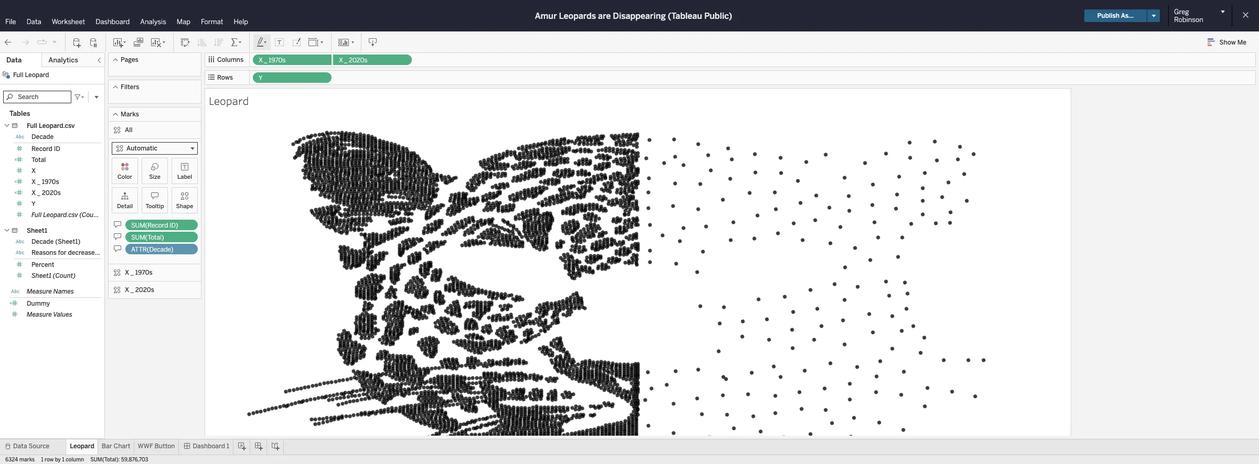 Task type: vqa. For each thing, say whether or not it's contained in the screenshot.
1st Workbook thumbnail from the left
no



Task type: describe. For each thing, give the bounding box(es) containing it.
help
[[234, 18, 248, 26]]

map
[[177, 18, 190, 26]]

0 horizontal spatial (count)
[[53, 272, 76, 280]]

worksheet
[[52, 18, 85, 26]]

clear sheet image
[[150, 37, 167, 47]]

reasons
[[31, 249, 57, 257]]

new worksheet image
[[112, 37, 127, 47]]

sheet1 for sheet1
[[27, 227, 47, 235]]

as...
[[1121, 12, 1134, 19]]

2 horizontal spatial x _ 2020s
[[339, 57, 368, 64]]

greg robinson
[[1174, 8, 1204, 24]]

row
[[45, 457, 54, 463]]

robinson
[[1174, 16, 1204, 24]]

detail
[[117, 203, 133, 210]]

1 horizontal spatial 1970s
[[135, 269, 153, 277]]

1 horizontal spatial 1
[[62, 457, 64, 463]]

pause auto updates image
[[89, 37, 99, 47]]

0 horizontal spatial x _ 1970s
[[31, 178, 59, 186]]

show me button
[[1203, 34, 1256, 50]]

(sheet1)
[[55, 238, 80, 246]]

sum(total)
[[131, 234, 164, 241]]

6324 marks
[[5, 457, 35, 463]]

decade (sheet1)
[[31, 238, 80, 246]]

chart
[[114, 443, 130, 450]]

sum(total): 59,876,703
[[90, 457, 148, 463]]

swap rows and columns image
[[180, 37, 190, 47]]

2 horizontal spatial 1
[[227, 443, 229, 450]]

sheet1 (count)
[[31, 272, 76, 280]]

reasons for decreased population
[[31, 249, 132, 257]]

record id
[[31, 145, 60, 153]]

fit image
[[308, 37, 325, 47]]

label
[[177, 174, 192, 181]]

bar
[[102, 443, 112, 450]]

analytics
[[48, 56, 78, 64]]

by
[[55, 457, 61, 463]]

1 horizontal spatial y
[[259, 75, 263, 82]]

full leopard.csv (count)
[[31, 211, 102, 219]]

marks
[[121, 111, 139, 118]]

marks
[[19, 457, 35, 463]]

wwf
[[138, 443, 153, 450]]

record
[[31, 145, 52, 153]]

public)
[[704, 11, 732, 21]]

attr(decade)
[[131, 246, 173, 253]]

full for full leopard.csv
[[27, 122, 37, 130]]

greg
[[1174, 8, 1189, 16]]

percent
[[31, 261, 54, 269]]

1 vertical spatial leopard
[[209, 93, 249, 108]]

publish as... button
[[1084, 9, 1147, 22]]

total
[[31, 156, 46, 164]]

show/hide cards image
[[338, 37, 355, 47]]

highlight image
[[256, 37, 268, 47]]

6324
[[5, 457, 18, 463]]

1 vertical spatial 1970s
[[42, 178, 59, 186]]

source
[[29, 443, 49, 450]]

show me
[[1220, 39, 1247, 46]]

2 horizontal spatial 1970s
[[269, 57, 286, 64]]

publish
[[1098, 12, 1120, 19]]

1 row by 1 column
[[41, 457, 84, 463]]

tables
[[9, 110, 30, 118]]

measure for measure names
[[27, 288, 52, 295]]

0 horizontal spatial leopard
[[25, 71, 49, 79]]

replay animation image
[[37, 37, 47, 47]]

dashboard 1
[[193, 443, 229, 450]]

collapse image
[[96, 57, 102, 63]]

dashboard for dashboard
[[96, 18, 130, 26]]

2 vertical spatial x _ 1970s
[[125, 269, 153, 277]]

color
[[118, 174, 132, 181]]

format workbook image
[[291, 37, 302, 47]]

shape
[[176, 203, 193, 210]]

decade for decade
[[31, 133, 54, 141]]

format
[[201, 18, 223, 26]]

1 vertical spatial y
[[31, 200, 36, 208]]

decreased
[[68, 249, 99, 257]]

0 horizontal spatial 2020s
[[42, 189, 61, 197]]

replay animation image
[[51, 39, 58, 45]]



Task type: locate. For each thing, give the bounding box(es) containing it.
publish as...
[[1098, 12, 1134, 19]]

sort ascending image
[[197, 37, 207, 47]]

1 decade from the top
[[31, 133, 54, 141]]

measure values
[[27, 311, 72, 319]]

1 vertical spatial full
[[27, 122, 37, 130]]

measure for measure values
[[27, 311, 52, 319]]

leopard.csv up id
[[39, 122, 75, 130]]

for
[[58, 249, 66, 257]]

0 horizontal spatial dashboard
[[96, 18, 130, 26]]

filters
[[121, 83, 139, 91]]

0 vertical spatial 2020s
[[349, 57, 368, 64]]

(count) up (sheet1)
[[80, 211, 102, 219]]

1 vertical spatial sheet1
[[31, 272, 51, 280]]

0 vertical spatial y
[[259, 75, 263, 82]]

population
[[100, 249, 132, 257]]

decade up record
[[31, 133, 54, 141]]

rows
[[217, 74, 233, 81]]

id)
[[169, 222, 178, 229]]

2 vertical spatial 2020s
[[135, 286, 154, 294]]

leopard up column
[[70, 443, 94, 450]]

dashboard for dashboard 1
[[193, 443, 225, 450]]

are
[[598, 11, 611, 21]]

full for full leopard
[[13, 71, 23, 79]]

1 vertical spatial measure
[[27, 311, 52, 319]]

decade up reasons
[[31, 238, 54, 246]]

leopard.csv for full leopard.csv
[[39, 122, 75, 130]]

0 vertical spatial 1970s
[[269, 57, 286, 64]]

0 horizontal spatial 1
[[41, 457, 43, 463]]

0 horizontal spatial 1970s
[[42, 178, 59, 186]]

Search text field
[[3, 91, 71, 103]]

measure down dummy
[[27, 311, 52, 319]]

0 vertical spatial data
[[27, 18, 41, 26]]

dashboard right button
[[193, 443, 225, 450]]

2 measure from the top
[[27, 311, 52, 319]]

1 horizontal spatial (count)
[[80, 211, 102, 219]]

x _ 2020s
[[339, 57, 368, 64], [31, 189, 61, 197], [125, 286, 154, 294]]

1 horizontal spatial leopard
[[70, 443, 94, 450]]

0 horizontal spatial y
[[31, 200, 36, 208]]

1970s down show mark labels icon
[[269, 57, 286, 64]]

sheet1 up the decade (sheet1)
[[27, 227, 47, 235]]

measure names
[[27, 288, 74, 295]]

1 horizontal spatial dashboard
[[193, 443, 225, 450]]

1 vertical spatial data
[[6, 56, 22, 64]]

duplicate image
[[133, 37, 144, 47]]

show
[[1220, 39, 1236, 46]]

full
[[13, 71, 23, 79], [27, 122, 37, 130], [31, 211, 42, 219]]

2020s down "show/hide cards" icon
[[349, 57, 368, 64]]

2 vertical spatial data
[[13, 443, 27, 450]]

dashboard
[[96, 18, 130, 26], [193, 443, 225, 450]]

1 horizontal spatial x _ 2020s
[[125, 286, 154, 294]]

decade
[[31, 133, 54, 141], [31, 238, 54, 246]]

x _ 1970s down show mark labels icon
[[259, 57, 286, 64]]

(count)
[[80, 211, 102, 219], [53, 272, 76, 280]]

data up 6324 marks
[[13, 443, 27, 450]]

x _ 2020s up full leopard.csv (count) on the left top of page
[[31, 189, 61, 197]]

1 vertical spatial (count)
[[53, 272, 76, 280]]

2 vertical spatial 1970s
[[135, 269, 153, 277]]

x _ 1970s
[[259, 57, 286, 64], [31, 178, 59, 186], [125, 269, 153, 277]]

decade for decade (sheet1)
[[31, 238, 54, 246]]

0 horizontal spatial x _ 2020s
[[31, 189, 61, 197]]

redo image
[[20, 37, 30, 47]]

2 vertical spatial full
[[31, 211, 42, 219]]

bar chart
[[102, 443, 130, 450]]

id
[[54, 145, 60, 153]]

measure
[[27, 288, 52, 295], [27, 311, 52, 319]]

values
[[53, 311, 72, 319]]

59,876,703
[[121, 457, 148, 463]]

full up search text box
[[13, 71, 23, 79]]

2 horizontal spatial x _ 1970s
[[259, 57, 286, 64]]

0 vertical spatial full
[[13, 71, 23, 79]]

0 vertical spatial (count)
[[80, 211, 102, 219]]

1 horizontal spatial 2020s
[[135, 286, 154, 294]]

sheet1
[[27, 227, 47, 235], [31, 272, 51, 280]]

data source
[[13, 443, 49, 450]]

x _ 2020s down "show/hide cards" icon
[[339, 57, 368, 64]]

(count) up names
[[53, 272, 76, 280]]

2 vertical spatial x _ 2020s
[[125, 286, 154, 294]]

download image
[[368, 37, 378, 47]]

2 horizontal spatial 2020s
[[349, 57, 368, 64]]

0 vertical spatial dashboard
[[96, 18, 130, 26]]

measure up dummy
[[27, 288, 52, 295]]

full down tables
[[27, 122, 37, 130]]

1 vertical spatial dashboard
[[193, 443, 225, 450]]

disappearing
[[613, 11, 666, 21]]

data down undo "icon"
[[6, 56, 22, 64]]

_
[[264, 57, 267, 64], [344, 57, 347, 64], [37, 178, 40, 186], [37, 189, 40, 197], [131, 269, 134, 277], [131, 286, 134, 294]]

dashboard up new worksheet image
[[96, 18, 130, 26]]

full for full leopard.csv (count)
[[31, 211, 42, 219]]

amur
[[535, 11, 557, 21]]

2 decade from the top
[[31, 238, 54, 246]]

leopard.csv
[[39, 122, 75, 130], [43, 211, 78, 219]]

file
[[5, 18, 16, 26]]

columns
[[217, 56, 244, 63]]

sum(total):
[[90, 457, 120, 463]]

2020s down attr(decade)
[[135, 286, 154, 294]]

pages
[[121, 56, 138, 63]]

size
[[149, 174, 160, 181]]

x _ 1970s down attr(decade)
[[125, 269, 153, 277]]

0 vertical spatial leopard
[[25, 71, 49, 79]]

x _ 2020s down attr(decade)
[[125, 286, 154, 294]]

1 vertical spatial x _ 1970s
[[31, 178, 59, 186]]

amur leopards are disappearing (tableau public)
[[535, 11, 732, 21]]

0 vertical spatial leopard.csv
[[39, 122, 75, 130]]

x
[[259, 57, 263, 64], [339, 57, 343, 64], [31, 167, 36, 175], [31, 178, 36, 186], [31, 189, 36, 197], [125, 269, 129, 277], [125, 286, 129, 294]]

leopard.csv up the decade (sheet1)
[[43, 211, 78, 219]]

0 vertical spatial sheet1
[[27, 227, 47, 235]]

1 vertical spatial decade
[[31, 238, 54, 246]]

2020s
[[349, 57, 368, 64], [42, 189, 61, 197], [135, 286, 154, 294]]

1 vertical spatial leopard.csv
[[43, 211, 78, 219]]

1 measure from the top
[[27, 288, 52, 295]]

1 vertical spatial 2020s
[[42, 189, 61, 197]]

leopard up search text box
[[25, 71, 49, 79]]

names
[[53, 288, 74, 295]]

leopard down rows
[[209, 93, 249, 108]]

x _ 1970s down the total on the top left of the page
[[31, 178, 59, 186]]

me
[[1238, 39, 1247, 46]]

(tableau
[[668, 11, 702, 21]]

sheet1 for sheet1 (count)
[[31, 272, 51, 280]]

show mark labels image
[[274, 37, 285, 47]]

1970s down the total on the top left of the page
[[42, 178, 59, 186]]

button
[[155, 443, 175, 450]]

1 vertical spatial x _ 2020s
[[31, 189, 61, 197]]

0 vertical spatial x _ 1970s
[[259, 57, 286, 64]]

data
[[27, 18, 41, 26], [6, 56, 22, 64], [13, 443, 27, 450]]

2020s up full leopard.csv (count) on the left top of page
[[42, 189, 61, 197]]

dummy
[[27, 300, 50, 307]]

1 horizontal spatial x _ 1970s
[[125, 269, 153, 277]]

0 vertical spatial x _ 2020s
[[339, 57, 368, 64]]

sort descending image
[[214, 37, 224, 47]]

totals image
[[230, 37, 243, 47]]

y right rows
[[259, 75, 263, 82]]

sum(record id)
[[131, 222, 178, 229]]

y
[[259, 75, 263, 82], [31, 200, 36, 208]]

all
[[125, 126, 133, 134]]

0 vertical spatial decade
[[31, 133, 54, 141]]

1
[[227, 443, 229, 450], [41, 457, 43, 463], [62, 457, 64, 463]]

sheet1 down percent
[[31, 272, 51, 280]]

sum(record
[[131, 222, 168, 229]]

undo image
[[3, 37, 14, 47]]

1970s down attr(decade)
[[135, 269, 153, 277]]

leopard
[[25, 71, 49, 79], [209, 93, 249, 108], [70, 443, 94, 450]]

data up replay animation image
[[27, 18, 41, 26]]

full up the decade (sheet1)
[[31, 211, 42, 219]]

1970s
[[269, 57, 286, 64], [42, 178, 59, 186], [135, 269, 153, 277]]

column
[[66, 457, 84, 463]]

2 horizontal spatial leopard
[[209, 93, 249, 108]]

wwf button
[[138, 443, 175, 450]]

new data source image
[[72, 37, 82, 47]]

2 vertical spatial leopard
[[70, 443, 94, 450]]

tooltip
[[146, 203, 164, 210]]

marks. press enter to open the view data window.. use arrow keys to navigate data visualization elements. image
[[207, 113, 1069, 464]]

analysis
[[140, 18, 166, 26]]

0 vertical spatial measure
[[27, 288, 52, 295]]

leopards
[[559, 11, 596, 21]]

leopard.csv for full leopard.csv (count)
[[43, 211, 78, 219]]

y up full leopard.csv (count) on the left top of page
[[31, 200, 36, 208]]

full leopard.csv
[[27, 122, 75, 130]]

full leopard
[[13, 71, 49, 79]]



